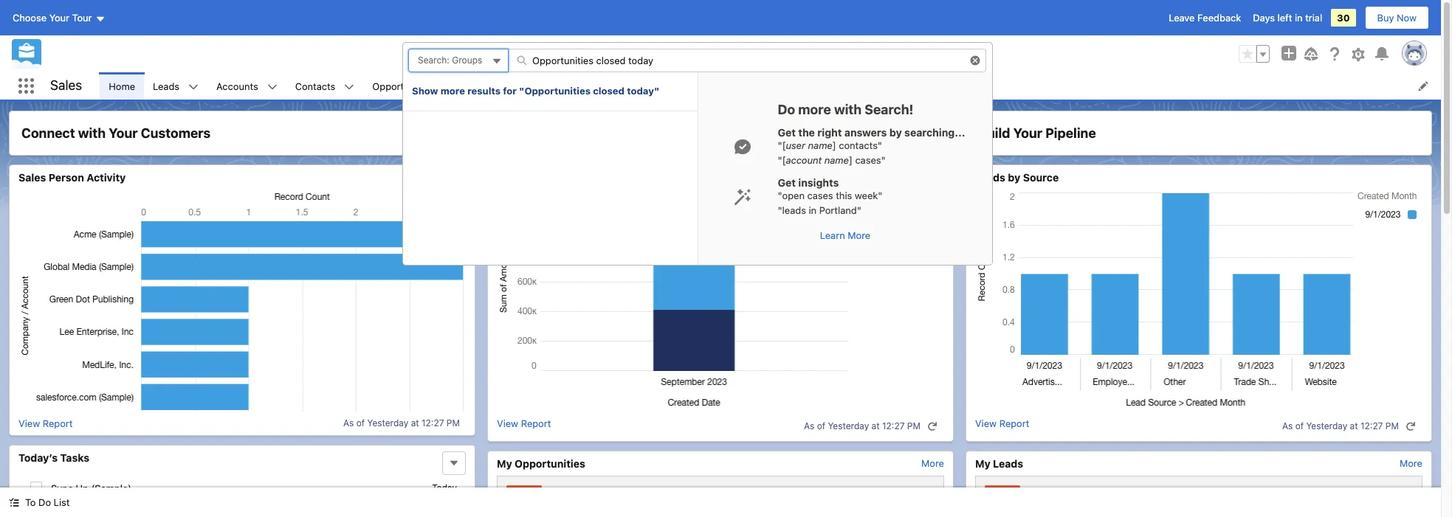 Task type: locate. For each thing, give the bounding box(es) containing it.
pm for my leads
[[1386, 421, 1399, 432]]

0 vertical spatial closed
[[678, 48, 708, 60]]

0 horizontal spatial more
[[441, 85, 465, 97]]

opportunities inside list item
[[372, 80, 434, 92]]

sales for sales person activity
[[18, 171, 46, 184]]

events:
[[579, 48, 612, 60]]

0 vertical spatial with
[[834, 102, 862, 117]]

1 horizontal spatial closed
[[678, 48, 708, 60]]

opportunities inside button
[[614, 48, 676, 60]]

searching...
[[905, 126, 965, 139]]

view for connect with your customers
[[18, 418, 40, 429]]

view
[[18, 418, 40, 429], [497, 418, 519, 429], [975, 418, 997, 429]]

1 vertical spatial text default image
[[927, 421, 938, 432]]

more link
[[922, 457, 944, 469], [1400, 457, 1423, 469]]

with up answers
[[834, 102, 862, 117]]

sarah
[[47, 497, 71, 508]]

week"
[[855, 190, 883, 202]]

my leads for the bottom my leads "link"
[[1032, 488, 1086, 501]]

1 horizontal spatial text default image
[[734, 138, 752, 156]]

do
[[778, 102, 795, 117], [38, 497, 51, 509]]

1 horizontal spatial pm
[[907, 421, 921, 432]]

2 horizontal spatial your
[[1014, 126, 1043, 141]]

1 vertical spatial closed
[[593, 85, 625, 97]]

1 vertical spatial in
[[809, 204, 817, 216]]

0 horizontal spatial report
[[43, 418, 73, 429]]

] down contacts"
[[849, 154, 853, 166]]

0 vertical spatial by
[[890, 126, 902, 139]]

by left source
[[1008, 171, 1021, 184]]

(sample) for sarah loehr (sample)
[[99, 497, 137, 508]]

do up user
[[778, 102, 795, 117]]

of
[[356, 418, 365, 429], [817, 421, 826, 432], [1296, 421, 1304, 432]]

show more results for "opportunities closed today"
[[412, 85, 660, 97]]

with
[[834, 102, 862, 117], [78, 126, 106, 141]]

"[ up account at the right top of page
[[778, 140, 786, 151]]

account
[[786, 154, 822, 166]]

0 horizontal spatial more link
[[922, 457, 944, 469]]

2 more link from the left
[[1400, 457, 1423, 469]]

as of yesterday at 12:​27 pm for my opportunities
[[804, 421, 921, 432]]

get up "open
[[778, 176, 796, 189]]

1 vertical spatial with
[[78, 126, 106, 141]]

1 horizontal spatial in
[[1295, 12, 1303, 24]]

leave feedback link
[[1169, 12, 1241, 24]]

more up "the"
[[798, 102, 831, 117]]

get for get insights
[[778, 176, 796, 189]]

1 horizontal spatial sales
[[50, 78, 82, 93]]

closed
[[678, 48, 708, 60], [593, 85, 625, 97]]

1 vertical spatial my opportunities
[[554, 488, 653, 501]]

0 vertical spatial my opportunities
[[497, 457, 585, 470]]

1 horizontal spatial as
[[804, 421, 815, 432]]

at
[[411, 418, 419, 429], [872, 421, 880, 432], [1350, 421, 1358, 432]]

calendar list item
[[462, 72, 539, 100]]

1 horizontal spatial report
[[521, 418, 551, 429]]

do right to
[[38, 497, 51, 509]]

now
[[1397, 12, 1417, 24]]

"[ down user
[[778, 154, 786, 166]]

2 horizontal spatial yesterday
[[1307, 421, 1348, 432]]

do more with search!
[[778, 102, 914, 117]]

group
[[1239, 45, 1270, 63]]

1 more from the left
[[922, 457, 944, 469]]

0 horizontal spatial view
[[18, 418, 40, 429]]

1 report from the left
[[43, 418, 73, 429]]

person
[[49, 171, 84, 184]]

2 more from the left
[[1400, 457, 1423, 469]]

by
[[890, 126, 902, 139], [1008, 171, 1021, 184]]

view report for build
[[975, 418, 1030, 429]]

contacts
[[295, 80, 336, 92]]

as
[[343, 418, 354, 429], [804, 421, 815, 432], [1283, 421, 1293, 432]]

your for build
[[1014, 126, 1043, 141]]

opportunities
[[614, 48, 676, 60], [372, 80, 434, 92], [515, 457, 585, 470], [574, 488, 653, 501]]

1 vertical spatial get
[[778, 176, 796, 189]]

3 view from the left
[[975, 418, 997, 429]]

1 horizontal spatial more
[[1400, 457, 1423, 469]]

3 view report from the left
[[975, 418, 1030, 429]]

yesterday for my opportunities
[[828, 421, 869, 432]]

1 horizontal spatial of
[[817, 421, 826, 432]]

0 horizontal spatial view report link
[[18, 418, 73, 429]]

search!
[[865, 102, 914, 117]]

1 vertical spatial sales
[[18, 171, 46, 184]]

in right left
[[1295, 12, 1303, 24]]

1 horizontal spatial with
[[834, 102, 862, 117]]

today
[[710, 48, 735, 60]]

"opportunities
[[519, 85, 591, 97]]

forecasts
[[548, 80, 591, 92]]

text default image inside leads list item
[[188, 82, 199, 92]]

more
[[922, 457, 944, 469], [1400, 457, 1423, 469]]

2 horizontal spatial report
[[1000, 418, 1030, 429]]

(sample) inside sarah loehr (sample) link
[[99, 497, 137, 508]]

sales person activity
[[18, 171, 126, 184]]

0 horizontal spatial ]
[[833, 140, 836, 151]]

1 vertical spatial ]
[[849, 154, 853, 166]]

0 horizontal spatial my leads
[[975, 457, 1024, 470]]

1 horizontal spatial view report
[[497, 418, 551, 429]]

0 vertical spatial text default image
[[734, 138, 752, 156]]

as for my opportunities
[[804, 421, 815, 432]]

3 view report link from the left
[[975, 418, 1030, 435]]

name down contacts"
[[825, 154, 849, 166]]

12:​27 for my opportunities
[[882, 421, 905, 432]]

2 horizontal spatial of
[[1296, 421, 1304, 432]]

more for my opportunities
[[922, 457, 944, 469]]

in down the 'cases'
[[809, 204, 817, 216]]

text default image
[[188, 82, 199, 92], [267, 82, 277, 92], [344, 82, 355, 92], [734, 188, 752, 206], [1406, 421, 1416, 432]]

"leads
[[778, 204, 806, 216]]

get
[[778, 126, 796, 139], [778, 176, 796, 189]]

0 vertical spatial ]
[[833, 140, 836, 151]]

1 horizontal spatial yesterday
[[828, 421, 869, 432]]

(sample) down sync up (sample) link
[[99, 497, 137, 508]]

leads list item
[[144, 72, 208, 100]]

cases
[[808, 190, 833, 202]]

1 horizontal spatial my leads
[[1032, 488, 1086, 501]]

1 vertical spatial "[
[[778, 154, 786, 166]]

my opportunities link
[[497, 457, 585, 470], [542, 486, 935, 516]]

(sample)
[[91, 483, 132, 494], [99, 497, 137, 508]]

1 horizontal spatial at
[[872, 421, 880, 432]]

1 view from the left
[[18, 418, 40, 429]]

report for connect
[[43, 418, 73, 429]]

leads
[[153, 80, 180, 92], [975, 171, 1006, 184], [993, 457, 1024, 470], [1052, 488, 1086, 501]]

forecasts link
[[539, 72, 600, 100]]

accounts list item
[[208, 72, 286, 100]]

name
[[808, 140, 833, 151], [825, 154, 849, 166]]

my leads
[[975, 457, 1024, 470], [1032, 488, 1086, 501]]

my leads link
[[975, 457, 1024, 470], [1021, 486, 1413, 516]]

0 horizontal spatial with
[[78, 126, 106, 141]]

"open
[[778, 190, 805, 202]]

text default image inside the 'contacts' 'list item'
[[344, 82, 355, 92]]

build your pipeline
[[978, 126, 1096, 141]]

0 horizontal spatial sales
[[18, 171, 46, 184]]

your inside the choose your tour dropdown button
[[49, 12, 69, 24]]

in
[[1295, 12, 1303, 24], [809, 204, 817, 216]]

1 view report from the left
[[18, 418, 73, 429]]

text default image
[[734, 138, 752, 156], [927, 421, 938, 432], [9, 498, 19, 508]]

leave
[[1169, 12, 1195, 24]]

2 horizontal spatial pm
[[1386, 421, 1399, 432]]

get inside get the right answers by searching... "[ user name ] contacts" "[ account name ] cases"
[[778, 126, 796, 139]]

this
[[836, 190, 852, 202]]

3 report from the left
[[1000, 418, 1030, 429]]

get the right answers by searching... "[ user name ] contacts" "[ account name ] cases"
[[778, 126, 965, 166]]

your right build
[[1014, 126, 1043, 141]]

more right show
[[441, 85, 465, 97]]

sales left person
[[18, 171, 46, 184]]

0 horizontal spatial by
[[890, 126, 902, 139]]

0 horizontal spatial more
[[922, 457, 944, 469]]

0 horizontal spatial text default image
[[9, 498, 19, 508]]

choose your tour
[[13, 12, 92, 24]]

1 vertical spatial do
[[38, 497, 51, 509]]

sales up "connect"
[[50, 78, 82, 93]]

1 more link from the left
[[922, 457, 944, 469]]

2 horizontal spatial as
[[1283, 421, 1293, 432]]

closed left today
[[678, 48, 708, 60]]

0 vertical spatial more
[[441, 85, 465, 97]]

tasks
[[60, 452, 89, 464]]

0 vertical spatial in
[[1295, 12, 1303, 24]]

1 horizontal spatial more link
[[1400, 457, 1423, 469]]

0 vertical spatial get
[[778, 126, 796, 139]]

your
[[49, 12, 69, 24], [109, 126, 138, 141], [1014, 126, 1043, 141]]

] down right
[[833, 140, 836, 151]]

0 horizontal spatial view report
[[18, 418, 73, 429]]

0 horizontal spatial closed
[[593, 85, 625, 97]]

sales
[[50, 78, 82, 93], [18, 171, 46, 184]]

with right "connect"
[[78, 126, 106, 141]]

yesterday
[[367, 418, 409, 429], [828, 421, 869, 432], [1307, 421, 1348, 432]]

closed left today"
[[593, 85, 625, 97]]

get for get the right answers by searching...
[[778, 126, 796, 139]]

(sample) up sarah loehr (sample)
[[91, 483, 132, 494]]

at for my leads
[[1350, 421, 1358, 432]]

more for results
[[441, 85, 465, 97]]

1 horizontal spatial 12:​27
[[882, 421, 905, 432]]

1 horizontal spatial as of yesterday at 12:​27 pm
[[804, 421, 921, 432]]

to do list
[[25, 497, 70, 509]]

0 vertical spatial my leads
[[975, 457, 1024, 470]]

1 horizontal spatial do
[[778, 102, 795, 117]]

view report link
[[18, 418, 73, 429], [497, 418, 551, 435], [975, 418, 1030, 435]]

get up user
[[778, 126, 796, 139]]

None text field
[[408, 49, 509, 72]]

of for my leads
[[1296, 421, 1304, 432]]

2 horizontal spatial view report
[[975, 418, 1030, 429]]

2 horizontal spatial as of yesterday at 12:​27 pm
[[1283, 421, 1399, 432]]

more for with
[[798, 102, 831, 117]]

1 vertical spatial my leads
[[1032, 488, 1086, 501]]

by down the search!
[[890, 126, 902, 139]]

]
[[833, 140, 836, 151], [849, 154, 853, 166]]

view report
[[18, 418, 73, 429], [497, 418, 551, 429], [975, 418, 1030, 429]]

pm for my opportunities
[[907, 421, 921, 432]]

1 horizontal spatial more
[[798, 102, 831, 117]]

opportunities list item
[[364, 72, 462, 100]]

my leads inside "link"
[[1032, 488, 1086, 501]]

events: opportunities closed today button
[[550, 42, 846, 66]]

your down home link on the top left of the page
[[109, 126, 138, 141]]

more
[[441, 85, 465, 97], [798, 102, 831, 117]]

0 vertical spatial "[
[[778, 140, 786, 151]]

1 view report link from the left
[[18, 418, 73, 429]]

sarah loehr (sample) link
[[47, 497, 137, 509]]

tour
[[72, 12, 92, 24]]

1 horizontal spatial view
[[497, 418, 519, 429]]

0 horizontal spatial do
[[38, 497, 51, 509]]

text default image inside accounts list item
[[267, 82, 277, 92]]

1 vertical spatial more
[[798, 102, 831, 117]]

1 vertical spatial (sample)
[[99, 497, 137, 508]]

0 vertical spatial do
[[778, 102, 795, 117]]

build
[[978, 126, 1011, 141]]

0 vertical spatial (sample)
[[91, 483, 132, 494]]

as of yesterday at 12:​27 pm for my leads
[[1283, 421, 1399, 432]]

1 get from the top
[[778, 126, 796, 139]]

in inside get insights "open cases this week" "leads in portland"
[[809, 204, 817, 216]]

sync up (sample) link
[[51, 483, 132, 494]]

2 horizontal spatial 12:​27
[[1361, 421, 1383, 432]]

view report link for connect with your customers
[[18, 418, 73, 429]]

2 horizontal spatial at
[[1350, 421, 1358, 432]]

2 horizontal spatial view
[[975, 418, 997, 429]]

0 vertical spatial my opportunities link
[[497, 457, 585, 470]]

get inside get insights "open cases this week" "leads in portland"
[[778, 176, 796, 189]]

2 view from the left
[[497, 418, 519, 429]]

list
[[100, 72, 1441, 100]]

home link
[[100, 72, 144, 100]]

connect
[[21, 126, 75, 141]]

your left tour
[[49, 12, 69, 24]]

more link for my opportunities
[[922, 457, 944, 469]]

2 get from the top
[[778, 176, 796, 189]]

0 vertical spatial sales
[[50, 78, 82, 93]]

sales for sales
[[50, 78, 82, 93]]

1 horizontal spatial view report link
[[497, 418, 551, 435]]

0 horizontal spatial in
[[809, 204, 817, 216]]

dashboards link
[[600, 72, 672, 100]]

1 vertical spatial by
[[1008, 171, 1021, 184]]

report
[[43, 418, 73, 429], [521, 418, 551, 429], [1000, 418, 1030, 429]]

as of yesterday at 12:​27 pm
[[343, 418, 460, 429], [804, 421, 921, 432], [1283, 421, 1399, 432]]

2 vertical spatial text default image
[[9, 498, 19, 508]]

trial
[[1306, 12, 1323, 24]]

2 horizontal spatial view report link
[[975, 418, 1030, 435]]

name down right
[[808, 140, 833, 151]]

my
[[497, 457, 512, 470], [975, 457, 991, 470], [554, 488, 571, 501], [1032, 488, 1050, 501]]

0 horizontal spatial your
[[49, 12, 69, 24]]



Task type: vqa. For each thing, say whether or not it's contained in the screenshot.
by in Get the right answers by searching... "[ user name ] contacts" "[ account name ] cases"
yes



Task type: describe. For each thing, give the bounding box(es) containing it.
results
[[468, 85, 501, 97]]

1 vertical spatial my leads link
[[1021, 486, 1413, 516]]

1 vertical spatial my opportunities link
[[542, 486, 935, 516]]

loehr
[[73, 497, 97, 508]]

insights
[[798, 176, 839, 189]]

feedback
[[1198, 12, 1241, 24]]

today's
[[18, 452, 58, 464]]

0 horizontal spatial as of yesterday at 12:​27 pm
[[343, 418, 460, 429]]

of for my opportunities
[[817, 421, 826, 432]]

calendar link
[[462, 72, 520, 100]]

up
[[76, 483, 89, 494]]

0 horizontal spatial as
[[343, 418, 354, 429]]

accounts link
[[208, 72, 267, 100]]

2 report from the left
[[521, 418, 551, 429]]

0 horizontal spatial 12:​27
[[422, 418, 444, 429]]

2 horizontal spatial text default image
[[927, 421, 938, 432]]

text default image inside to do list button
[[9, 498, 19, 508]]

days left in trial
[[1253, 12, 1323, 24]]

cases"
[[855, 154, 886, 166]]

dashboards
[[609, 80, 663, 92]]

leave feedback
[[1169, 12, 1241, 24]]

opportunities link
[[364, 72, 443, 100]]

get insights "open cases this week" "leads in portland"
[[778, 176, 883, 216]]

sarah loehr (sample)
[[47, 497, 137, 508]]

at for my opportunities
[[872, 421, 880, 432]]

my leads for my leads "link" to the top
[[975, 457, 1024, 470]]

customers
[[141, 126, 211, 141]]

for
[[503, 85, 517, 97]]

answers
[[845, 126, 887, 139]]

12:​27 for my leads
[[1361, 421, 1383, 432]]

activity
[[87, 171, 126, 184]]

right
[[818, 126, 842, 139]]

list
[[54, 497, 70, 509]]

2 view report link from the left
[[497, 418, 551, 435]]

calendar
[[471, 80, 511, 92]]

sync
[[51, 483, 73, 494]]

contacts link
[[286, 72, 344, 100]]

view report for connect
[[18, 418, 73, 429]]

1 horizontal spatial ]
[[849, 154, 853, 166]]

text default image for accounts
[[267, 82, 277, 92]]

more for my leads
[[1400, 457, 1423, 469]]

contacts"
[[839, 140, 882, 151]]

home
[[109, 80, 135, 92]]

leads inside leads link
[[153, 80, 180, 92]]

source
[[1023, 171, 1059, 184]]

portland"
[[819, 204, 862, 216]]

2 view report from the left
[[497, 418, 551, 429]]

Search... search field
[[508, 49, 987, 72]]

(sample) for sync up (sample)
[[91, 483, 132, 494]]

0 horizontal spatial of
[[356, 418, 365, 429]]

report for build
[[1000, 418, 1030, 429]]

0 horizontal spatial yesterday
[[367, 418, 409, 429]]

list containing home
[[100, 72, 1441, 100]]

connect with your customers
[[21, 126, 211, 141]]

left
[[1278, 12, 1293, 24]]

as for my leads
[[1283, 421, 1293, 432]]

buy
[[1378, 12, 1395, 24]]

0 vertical spatial my leads link
[[975, 457, 1024, 470]]

1 "[ from the top
[[778, 140, 786, 151]]

your for choose
[[49, 12, 69, 24]]

leads by source
[[975, 171, 1059, 184]]

user
[[786, 140, 806, 151]]

events: opportunities closed today
[[579, 48, 735, 60]]

view for build your pipeline
[[975, 418, 997, 429]]

view report link for build your pipeline
[[975, 418, 1030, 435]]

sync up (sample)
[[51, 483, 132, 494]]

contacts list item
[[286, 72, 364, 100]]

to do list button
[[0, 488, 79, 518]]

days
[[1253, 12, 1275, 24]]

choose
[[13, 12, 47, 24]]

1 horizontal spatial your
[[109, 126, 138, 141]]

0 vertical spatial name
[[808, 140, 833, 151]]

the
[[798, 126, 815, 139]]

1 horizontal spatial by
[[1008, 171, 1021, 184]]

closed inside button
[[678, 48, 708, 60]]

2 "[ from the top
[[778, 154, 786, 166]]

0 horizontal spatial pm
[[447, 418, 460, 429]]

more link for my leads
[[1400, 457, 1423, 469]]

30
[[1337, 12, 1350, 24]]

by inside get the right answers by searching... "[ user name ] contacts" "[ account name ] cases"
[[890, 126, 902, 139]]

text default image for leads
[[188, 82, 199, 92]]

0 horizontal spatial at
[[411, 418, 419, 429]]

do inside button
[[38, 497, 51, 509]]

yesterday for my leads
[[1307, 421, 1348, 432]]

pipeline
[[1046, 126, 1096, 141]]

1 vertical spatial name
[[825, 154, 849, 166]]

accounts
[[216, 80, 258, 92]]

today"
[[627, 85, 660, 97]]

text default image for contacts
[[344, 82, 355, 92]]

choose your tour button
[[12, 6, 106, 30]]

buy now button
[[1365, 6, 1430, 30]]

show
[[412, 85, 438, 97]]

today
[[432, 483, 457, 494]]

buy now
[[1378, 12, 1417, 24]]

to
[[25, 497, 36, 509]]

leads link
[[144, 72, 188, 100]]

today's tasks
[[18, 452, 89, 464]]



